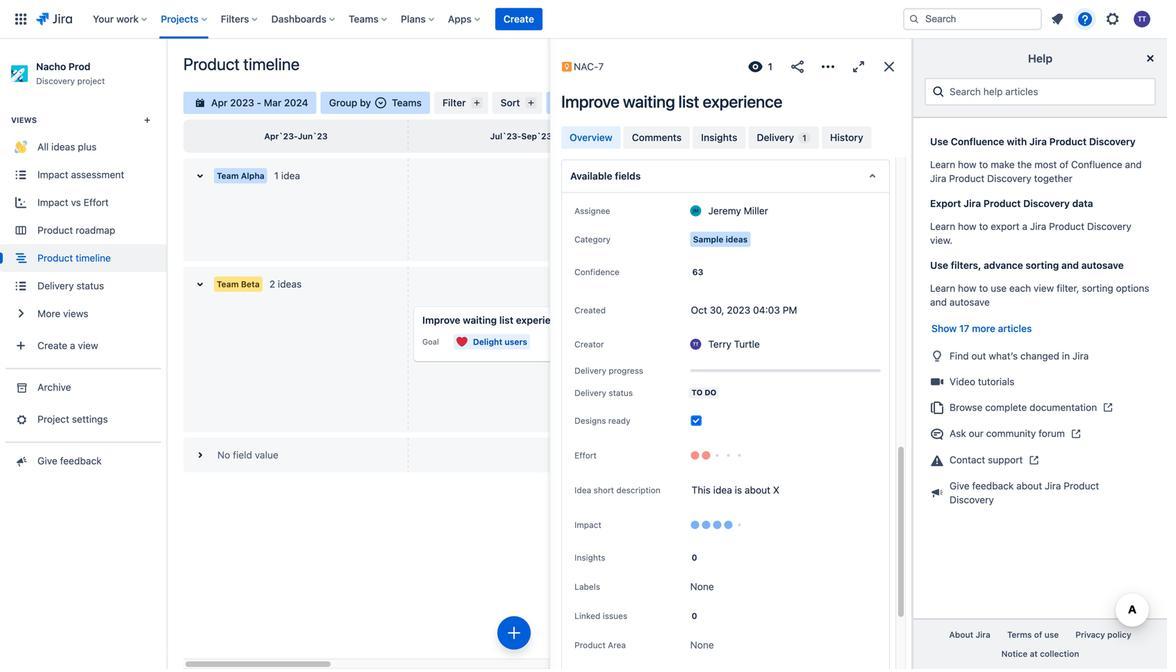 Task type: describe. For each thing, give the bounding box(es) containing it.
project settings button
[[0, 406, 167, 433]]

linked issues
[[575, 611, 628, 621]]

0 vertical spatial waiting
[[623, 92, 675, 111]]

create for create
[[504, 13, 535, 25]]

2 vertical spatial 1
[[274, 170, 279, 181]]

miller
[[744, 205, 769, 217]]

comments button
[[624, 127, 690, 149]]

more views link
[[0, 300, 167, 328]]

give feedback button
[[0, 447, 167, 475]]

ideas for 2
[[278, 278, 302, 290]]

contact support link
[[925, 447, 1157, 474]]

notice
[[1002, 649, 1028, 659]]

browse complete documentation link
[[925, 395, 1157, 421]]

how for jira
[[959, 221, 977, 232]]

use for use filters, advance sorting and autosave
[[931, 260, 949, 271]]

2 ideas
[[270, 278, 302, 290]]

view inside create a view dropdown button
[[78, 340, 98, 351]]

30,
[[710, 304, 725, 316]]

product timeline inside product timeline link
[[38, 252, 111, 264]]

1 horizontal spatial list
[[679, 92, 700, 111]]

2 for 2
[[590, 97, 596, 108]]

category button
[[571, 231, 615, 248]]

beta
[[241, 279, 260, 289]]

apr 2023 - mar 2024 button
[[184, 92, 317, 114]]

delivery progress
[[575, 366, 644, 376]]

confluence inside learn how to make the most of confluence and jira product discovery together
[[1072, 159, 1123, 170]]

0 horizontal spatial of
[[1035, 630, 1043, 640]]

0 vertical spatial timeline
[[244, 54, 300, 74]]

apr 2023 - mar 2024
[[211, 97, 308, 108]]

progress
[[609, 366, 644, 376]]

product up apr
[[184, 54, 240, 74]]

product inside popup button
[[575, 641, 606, 650]]

dashboards
[[272, 13, 327, 25]]

teams button
[[345, 8, 393, 30]]

users
[[505, 337, 528, 347]]

history button
[[822, 127, 872, 149]]

terms
[[1008, 630, 1033, 640]]

this idea is about x
[[692, 484, 780, 496]]

filters,
[[951, 260, 982, 271]]

1 horizontal spatial 2023
[[727, 304, 751, 316]]

assignee
[[575, 206, 611, 216]]

filters
[[221, 13, 249, 25]]

0 horizontal spatial improve
[[423, 315, 461, 326]]

team beta
[[217, 279, 260, 289]]

more
[[973, 323, 996, 334]]

video
[[950, 376, 976, 388]]

our
[[970, 428, 984, 440]]

plans
[[401, 13, 426, 25]]

confidence
[[575, 267, 620, 277]]

jira product discovery navigation element
[[0, 39, 167, 669]]

notifications image
[[1050, 11, 1066, 27]]

privacy policy link
[[1068, 626, 1141, 645]]

idea short description
[[575, 486, 661, 495]]

fields
[[555, 97, 582, 108]]

notice at collection
[[1002, 649, 1080, 659]]

description
[[617, 486, 661, 495]]

status inside jira product discovery navigation element
[[77, 280, 104, 292]]

learn for learn how to export a jira product discovery view.
[[931, 221, 956, 232]]

effort inside jira product discovery navigation element
[[84, 197, 109, 208]]

use for use confluence with jira product discovery
[[931, 136, 949, 147]]

contact support
[[950, 454, 1024, 466]]

product area
[[575, 641, 626, 650]]

at
[[1031, 649, 1039, 659]]

to for export
[[980, 221, 989, 232]]

delight users
[[473, 337, 528, 347]]

idea short description button
[[571, 482, 665, 499]]

17
[[960, 323, 970, 334]]

team alpha
[[217, 171, 265, 181]]

available fields element
[[562, 159, 891, 193]]

assessment
[[71, 169, 124, 180]]

jira inside learn how to make the most of confluence and jira product discovery together
[[931, 173, 947, 184]]

about jira button
[[942, 626, 1000, 645]]

jira right with
[[1030, 136, 1048, 147]]

product down product roadmap
[[38, 252, 73, 264]]

1 horizontal spatial autosave
[[1082, 260, 1125, 271]]

sorting inside learn how to use each view filter, sorting options and autosave
[[1083, 283, 1114, 294]]

use inside learn how to use each view filter, sorting options and autosave
[[991, 283, 1007, 294]]

1 button
[[746, 56, 779, 78]]

0 horizontal spatial experience
[[516, 315, 568, 326]]

product inside learn how to make the most of confluence and jira product discovery together
[[950, 173, 985, 184]]

discovery inside the give feedback about jira product discovery
[[950, 494, 995, 506]]

impact assessment link
[[0, 161, 167, 189]]

export
[[931, 198, 962, 209]]

assignee button
[[571, 203, 615, 219]]

jira inside the give feedback about jira product discovery
[[1046, 480, 1062, 492]]

help image
[[1078, 11, 1094, 27]]

jira inside button
[[976, 630, 991, 640]]

nac-7
[[574, 61, 604, 72]]

impact button
[[571, 517, 606, 533]]

settings
[[72, 414, 108, 425]]

1 none from the top
[[691, 581, 715, 593]]

settings image
[[1105, 11, 1122, 27]]

notice at collection link
[[994, 645, 1088, 664]]

delivery status inside jira product discovery navigation element
[[38, 280, 104, 292]]

learn for learn how to use each view filter, sorting options and autosave
[[931, 283, 956, 294]]

jun`23
[[298, 131, 328, 141]]

delight
[[473, 337, 503, 347]]

project
[[38, 414, 69, 425]]

ideas for all
[[51, 141, 75, 153]]

discovery inside learn how to make the most of confluence and jira product discovery together
[[988, 173, 1032, 184]]

apr`23-jun`23
[[264, 131, 328, 141]]

available
[[571, 170, 613, 182]]

delivery right insights button
[[757, 132, 795, 143]]

make
[[991, 159, 1016, 170]]

dashboards button
[[267, 8, 341, 30]]

plus
[[78, 141, 97, 153]]

view.
[[931, 235, 953, 246]]

group by
[[329, 97, 371, 108]]

0 vertical spatial product timeline
[[184, 54, 300, 74]]

banner containing your work
[[0, 0, 1168, 39]]

archive
[[38, 382, 71, 393]]

idea for 1
[[281, 170, 300, 181]]

impact inside popup button
[[575, 520, 602, 530]]

1 inside popup button
[[768, 61, 773, 72]]

appswitcher icon image
[[13, 11, 29, 27]]

idea
[[575, 486, 592, 495]]

a inside learn how to export a jira product discovery view.
[[1023, 221, 1028, 232]]

create a view
[[38, 340, 98, 351]]

together
[[1035, 173, 1073, 184]]

discovery inside the nacho prod discovery project
[[36, 76, 75, 86]]

your work
[[93, 13, 139, 25]]

0 horizontal spatial about
[[745, 484, 771, 496]]

tab list containing overview
[[560, 125, 902, 150]]

linked
[[575, 611, 601, 621]]

more image
[[820, 58, 837, 75]]

project settings image
[[14, 413, 28, 426]]

63
[[693, 267, 704, 277]]

terry turtle
[[709, 339, 760, 350]]

jul`23-sep`23
[[490, 131, 552, 141]]

0 vertical spatial sorting
[[1026, 260, 1060, 271]]

teams inside popup button
[[349, 13, 379, 25]]

group containing all ideas plus
[[0, 98, 167, 368]]

designs
[[575, 416, 607, 426]]

vs
[[71, 197, 81, 208]]

Search help articles field
[[946, 79, 1150, 104]]

feedback image
[[14, 454, 28, 468]]

filters button
[[217, 8, 263, 30]]

privacy
[[1076, 630, 1106, 640]]

to
[[692, 388, 703, 397]]

jeremy
[[709, 205, 742, 217]]

impact for assessment
[[38, 169, 68, 180]]

issues
[[603, 611, 628, 621]]

projects
[[161, 13, 199, 25]]

create for create a view
[[38, 340, 67, 351]]

discovery inside learn how to export a jira product discovery view.
[[1088, 221, 1132, 232]]

and inside learn how to use each view filter, sorting options and autosave
[[931, 296, 948, 308]]

sample ideas
[[694, 235, 748, 244]]

1 horizontal spatial improve
[[562, 92, 620, 111]]

a inside dropdown button
[[70, 340, 75, 351]]

2 for 2 ideas
[[270, 278, 275, 290]]

the
[[1018, 159, 1033, 170]]

-
[[257, 97, 261, 108]]

autosave inside learn how to use each view filter, sorting options and autosave
[[950, 296, 991, 308]]

filter,
[[1057, 283, 1080, 294]]



Task type: locate. For each thing, give the bounding box(es) containing it.
feedback for give feedback about jira product discovery
[[973, 480, 1015, 492]]

view
[[1034, 283, 1055, 294], [78, 340, 98, 351]]

0 vertical spatial use
[[931, 136, 949, 147]]

confluence up the make
[[951, 136, 1005, 147]]

0 vertical spatial autosave
[[1082, 260, 1125, 271]]

to left the make
[[980, 159, 989, 170]]

1 vertical spatial effort
[[575, 451, 597, 460]]

improve waiting list experience up the delight users
[[423, 315, 568, 326]]

delivery up delivery status dropdown button
[[575, 366, 607, 376]]

0 vertical spatial ideas
[[51, 141, 75, 153]]

short
[[594, 486, 614, 495]]

learn inside learn how to use each view filter, sorting options and autosave
[[931, 283, 956, 294]]

confluence up data
[[1072, 159, 1123, 170]]

use down the view. at the top of the page
[[931, 260, 949, 271]]

1 vertical spatial a
[[70, 340, 75, 351]]

impact inside impact vs effort link
[[38, 197, 68, 208]]

1 vertical spatial 1
[[803, 133, 807, 143]]

2 right beta
[[270, 278, 275, 290]]

0 horizontal spatial waiting
[[463, 315, 497, 326]]

learn inside learn how to make the most of confluence and jira product discovery together
[[931, 159, 956, 170]]

teams left plans
[[349, 13, 379, 25]]

give for give feedback
[[38, 455, 57, 467]]

1 horizontal spatial product timeline
[[184, 54, 300, 74]]

0 horizontal spatial use
[[991, 283, 1007, 294]]

about left x on the bottom
[[745, 484, 771, 496]]

0 horizontal spatial sorting
[[1026, 260, 1060, 271]]

product timeline
[[184, 54, 300, 74], [38, 252, 111, 264]]

to left the export
[[980, 221, 989, 232]]

create inside button
[[504, 13, 535, 25]]

0 vertical spatial improve waiting list experience
[[562, 92, 783, 111]]

project settings
[[38, 414, 108, 425]]

1 vertical spatial 2023
[[727, 304, 751, 316]]

:wave: image
[[15, 141, 27, 153]]

forum
[[1039, 428, 1066, 440]]

community
[[987, 428, 1037, 440]]

team left beta
[[217, 279, 239, 289]]

1 vertical spatial list
[[500, 315, 514, 326]]

discovery down together
[[1024, 198, 1071, 209]]

team left alpha
[[217, 171, 239, 181]]

discovery up data
[[1090, 136, 1136, 147]]

1 vertical spatial timeline
[[76, 252, 111, 264]]

1 vertical spatial learn
[[931, 221, 956, 232]]

0 horizontal spatial ideas
[[51, 141, 75, 153]]

discovery down data
[[1088, 221, 1132, 232]]

2 learn from the top
[[931, 221, 956, 232]]

sep`23
[[522, 131, 552, 141]]

1 vertical spatial team
[[217, 279, 239, 289]]

how down export
[[959, 221, 977, 232]]

view down more views link
[[78, 340, 98, 351]]

with
[[1008, 136, 1028, 147]]

insights up available fields "element"
[[702, 132, 738, 143]]

add ideas image
[[506, 625, 523, 642]]

views
[[11, 116, 37, 125]]

sorting right filter,
[[1083, 283, 1114, 294]]

2 use from the top
[[931, 260, 949, 271]]

video tutorials link
[[925, 369, 1157, 395]]

2 horizontal spatial ideas
[[726, 235, 748, 244]]

improve up goal
[[423, 315, 461, 326]]

1 vertical spatial status
[[609, 388, 633, 398]]

learn inside learn how to export a jira product discovery view.
[[931, 221, 956, 232]]

discovery
[[36, 76, 75, 86], [1090, 136, 1136, 147], [988, 173, 1032, 184], [1024, 198, 1071, 209], [1088, 221, 1132, 232], [950, 494, 995, 506]]

1 vertical spatial and
[[1062, 260, 1080, 271]]

0 vertical spatial improve
[[562, 92, 620, 111]]

learn up export
[[931, 159, 956, 170]]

list up insights button
[[679, 92, 700, 111]]

mar
[[264, 97, 282, 108]]

banner
[[0, 0, 1168, 39]]

0 vertical spatial team
[[217, 171, 239, 181]]

video tutorials
[[950, 376, 1015, 388]]

0 vertical spatial how
[[959, 159, 977, 170]]

no
[[218, 449, 230, 461]]

discovery down the make
[[988, 173, 1032, 184]]

1 vertical spatial teams
[[392, 97, 422, 108]]

sorting
[[1026, 260, 1060, 271], [1083, 283, 1114, 294]]

waiting
[[623, 92, 675, 111], [463, 315, 497, 326]]

jira inside learn how to export a jira product discovery view.
[[1031, 221, 1047, 232]]

product down impact vs effort
[[38, 225, 73, 236]]

close image
[[1143, 50, 1160, 67]]

2024
[[284, 97, 308, 108]]

sample
[[694, 235, 724, 244]]

1 horizontal spatial use
[[1045, 630, 1060, 640]]

current project sidebar image
[[152, 56, 182, 83]]

create button
[[496, 8, 543, 30]]

0 horizontal spatial 2
[[270, 278, 275, 290]]

learn how to export a jira product discovery view.
[[931, 221, 1132, 246]]

1 vertical spatial 2
[[270, 278, 275, 290]]

autosave up options
[[1082, 260, 1125, 271]]

0 vertical spatial 2023
[[230, 97, 254, 108]]

status
[[77, 280, 104, 292], [609, 388, 633, 398]]

idea right alpha
[[281, 170, 300, 181]]

0 vertical spatial experience
[[703, 92, 783, 111]]

0 horizontal spatial list
[[500, 315, 514, 326]]

list
[[679, 92, 700, 111], [500, 315, 514, 326]]

2023 inside button
[[230, 97, 254, 108]]

effort right vs
[[84, 197, 109, 208]]

feedback for give feedback
[[60, 455, 102, 467]]

0 horizontal spatial idea
[[281, 170, 300, 181]]

search image
[[909, 14, 920, 25]]

about jira
[[950, 630, 991, 640]]

give inside button
[[38, 455, 57, 467]]

1 horizontal spatial give
[[950, 480, 970, 492]]

timeline inside group
[[76, 252, 111, 264]]

1 vertical spatial ideas
[[726, 235, 748, 244]]

view inside learn how to use each view filter, sorting options and autosave
[[1034, 283, 1055, 294]]

1 to from the top
[[980, 159, 989, 170]]

delivery inside delivery status dropdown button
[[575, 388, 607, 398]]

impact vs effort link
[[0, 189, 167, 217]]

nac-
[[574, 61, 599, 72]]

calendar image
[[192, 95, 209, 111]]

impact assessment
[[38, 169, 124, 180]]

delivery status up the views
[[38, 280, 104, 292]]

0 vertical spatial 1
[[768, 61, 773, 72]]

field
[[233, 449, 252, 461]]

confidence button
[[571, 264, 624, 280]]

1 horizontal spatial about
[[1017, 480, 1043, 492]]

category
[[575, 235, 611, 244]]

0 vertical spatial confluence
[[951, 136, 1005, 147]]

team for 2 ideas
[[217, 279, 239, 289]]

delivery status down delivery progress dropdown button
[[575, 388, 633, 398]]

idea left the is
[[714, 484, 733, 496]]

privacy policy
[[1076, 630, 1132, 640]]

create
[[504, 13, 535, 25], [38, 340, 67, 351]]

view right each
[[1034, 283, 1055, 294]]

insights button
[[693, 127, 746, 149]]

ready
[[609, 416, 631, 426]]

1 horizontal spatial delivery status
[[575, 388, 633, 398]]

2023 left the '-'
[[230, 97, 254, 108]]

designs ready
[[575, 416, 631, 426]]

impact for vs
[[38, 197, 68, 208]]

1 use from the top
[[931, 136, 949, 147]]

0 vertical spatial none
[[691, 581, 715, 593]]

all
[[38, 141, 49, 153]]

2 how from the top
[[959, 221, 977, 232]]

to inside learn how to make the most of confluence and jira product discovery together
[[980, 159, 989, 170]]

learn for learn how to make the most of confluence and jira product discovery together
[[931, 159, 956, 170]]

1 vertical spatial idea
[[714, 484, 733, 496]]

to inside learn how to export a jira product discovery view.
[[980, 221, 989, 232]]

creator button
[[571, 336, 609, 353]]

3 how from the top
[[959, 283, 977, 294]]

of inside learn how to make the most of confluence and jira product discovery together
[[1060, 159, 1069, 170]]

created button
[[571, 302, 610, 319]]

delivery up 'designs'
[[575, 388, 607, 398]]

1 idea
[[274, 170, 300, 181]]

product up the export
[[984, 198, 1022, 209]]

your
[[93, 13, 114, 25]]

a down the views
[[70, 340, 75, 351]]

ask our community forum
[[950, 428, 1066, 440]]

1 horizontal spatial of
[[1060, 159, 1069, 170]]

ideas right sample
[[726, 235, 748, 244]]

product inside learn how to export a jira product discovery view.
[[1050, 221, 1085, 232]]

1 learn from the top
[[931, 159, 956, 170]]

2 right the fields
[[590, 97, 596, 108]]

1 vertical spatial of
[[1035, 630, 1043, 640]]

learn up the view. at the top of the page
[[931, 221, 956, 232]]

1 vertical spatial delivery status
[[575, 388, 633, 398]]

1 left history button
[[803, 133, 807, 143]]

0 vertical spatial a
[[1023, 221, 1028, 232]]

2 none from the top
[[691, 640, 715, 651]]

:heart: image
[[457, 336, 468, 348], [457, 336, 468, 348]]

0 vertical spatial insights
[[702, 132, 738, 143]]

oct
[[691, 304, 708, 316]]

2 vertical spatial and
[[931, 296, 948, 308]]

of
[[1060, 159, 1069, 170], [1035, 630, 1043, 640]]

0 horizontal spatial insights
[[575, 553, 606, 563]]

multi select dropdown image
[[375, 97, 387, 108]]

jira right the 'in'
[[1073, 350, 1090, 362]]

tab list
[[560, 125, 902, 150]]

1 vertical spatial product timeline
[[38, 252, 111, 264]]

effort up idea
[[575, 451, 597, 460]]

give inside the give feedback about jira product discovery
[[950, 480, 970, 492]]

waiting up delight
[[463, 315, 497, 326]]

jira right about
[[976, 630, 991, 640]]

feedback inside button
[[60, 455, 102, 467]]

ideas for sample
[[726, 235, 748, 244]]

1 vertical spatial create
[[38, 340, 67, 351]]

of right terms
[[1035, 630, 1043, 640]]

product down data
[[1050, 221, 1085, 232]]

product up export
[[950, 173, 985, 184]]

0 horizontal spatial and
[[931, 296, 948, 308]]

delivery inside delivery progress dropdown button
[[575, 366, 607, 376]]

jira right export
[[964, 198, 982, 209]]

give for give feedback about jira product discovery
[[950, 480, 970, 492]]

delivery up more
[[38, 280, 74, 292]]

delivery status inside dropdown button
[[575, 388, 633, 398]]

teams right multi select dropdown icon
[[392, 97, 422, 108]]

effort inside popup button
[[575, 451, 597, 460]]

2 horizontal spatial 1
[[803, 133, 807, 143]]

how inside learn how to make the most of confluence and jira product discovery together
[[959, 159, 977, 170]]

:wave: image
[[15, 141, 27, 153]]

2 vertical spatial impact
[[575, 520, 602, 530]]

how inside learn how to export a jira product discovery view.
[[959, 221, 977, 232]]

1 vertical spatial insights
[[575, 553, 606, 563]]

roadmap
[[76, 225, 115, 236]]

changed
[[1021, 350, 1060, 362]]

autosave up "17"
[[950, 296, 991, 308]]

filter button
[[435, 92, 488, 114]]

status inside dropdown button
[[609, 388, 633, 398]]

list up the delight users
[[500, 315, 514, 326]]

0 vertical spatial effort
[[84, 197, 109, 208]]

creator
[[575, 340, 604, 349]]

1 vertical spatial use
[[931, 260, 949, 271]]

create inside dropdown button
[[38, 340, 67, 351]]

sorting up learn how to use each view filter, sorting options and autosave
[[1026, 260, 1060, 271]]

0 horizontal spatial timeline
[[76, 252, 111, 264]]

timeline up mar
[[244, 54, 300, 74]]

3 learn from the top
[[931, 283, 956, 294]]

waiting up 'comments'
[[623, 92, 675, 111]]

2 vertical spatial how
[[959, 283, 977, 294]]

impact inside impact assessment link
[[38, 169, 68, 180]]

0 vertical spatial give
[[38, 455, 57, 467]]

learn down filters,
[[931, 283, 956, 294]]

idea for this
[[714, 484, 733, 496]]

advance
[[984, 260, 1024, 271]]

impact vs effort
[[38, 197, 109, 208]]

apps
[[448, 13, 472, 25]]

0 horizontal spatial view
[[78, 340, 98, 351]]

feedback inside the give feedback about jira product discovery
[[973, 480, 1015, 492]]

jira up export
[[931, 173, 947, 184]]

of up together
[[1060, 159, 1069, 170]]

1 left more "image" at the top right of the page
[[768, 61, 773, 72]]

0 horizontal spatial status
[[77, 280, 104, 292]]

tutorials
[[979, 376, 1015, 388]]

delivery progress button
[[571, 362, 648, 379]]

use up export
[[931, 136, 949, 147]]

impact down the all
[[38, 169, 68, 180]]

close image
[[882, 58, 898, 75]]

discovery down "nacho"
[[36, 76, 75, 86]]

2 to from the top
[[980, 221, 989, 232]]

how for filters,
[[959, 283, 977, 294]]

use left each
[[991, 283, 1007, 294]]

1 0 from the top
[[692, 553, 698, 563]]

x
[[774, 484, 780, 496]]

delivery status button
[[571, 385, 638, 401]]

1 vertical spatial autosave
[[950, 296, 991, 308]]

show 17 more articles
[[932, 323, 1033, 334]]

1 horizontal spatial effort
[[575, 451, 597, 460]]

jira image
[[36, 11, 72, 27], [36, 11, 72, 27]]

0 horizontal spatial a
[[70, 340, 75, 351]]

product up most
[[1050, 136, 1087, 147]]

1 vertical spatial improve waiting list experience
[[423, 315, 568, 326]]

1 horizontal spatial a
[[1023, 221, 1028, 232]]

1 horizontal spatial idea
[[714, 484, 733, 496]]

improve waiting list experience up 'comments'
[[562, 92, 783, 111]]

how left the make
[[959, 159, 977, 170]]

nacho prod discovery project
[[36, 61, 105, 86]]

2023 right 30,
[[727, 304, 751, 316]]

0 vertical spatial impact
[[38, 169, 68, 180]]

team for 1 idea
[[217, 171, 239, 181]]

work
[[116, 13, 139, 25]]

product timeline down product roadmap
[[38, 252, 111, 264]]

delivery inside delivery status link
[[38, 280, 74, 292]]

give right feedback image
[[38, 455, 57, 467]]

how for confluence
[[959, 159, 977, 170]]

1 horizontal spatial 1
[[768, 61, 773, 72]]

product left area
[[575, 641, 606, 650]]

1 horizontal spatial experience
[[703, 92, 783, 111]]

product timeline up apr 2023 - mar 2024 button
[[184, 54, 300, 74]]

create down more
[[38, 340, 67, 351]]

create a view button
[[0, 332, 167, 360]]

options
[[1117, 283, 1150, 294]]

1 horizontal spatial and
[[1062, 260, 1080, 271]]

to down filters,
[[980, 283, 989, 294]]

use up collection
[[1045, 630, 1060, 640]]

1 horizontal spatial insights
[[702, 132, 738, 143]]

0 vertical spatial learn
[[931, 159, 956, 170]]

labels
[[575, 582, 601, 592]]

about down "contact support" link
[[1017, 480, 1043, 492]]

feedback down project settings 'button'
[[60, 455, 102, 467]]

primary element
[[8, 0, 893, 39]]

terms of use link
[[1000, 626, 1068, 645]]

insights inside button
[[702, 132, 738, 143]]

find
[[950, 350, 970, 362]]

expand image
[[851, 58, 868, 75]]

0 vertical spatial and
[[1126, 159, 1143, 170]]

to for use
[[980, 283, 989, 294]]

and inside learn how to make the most of confluence and jira product discovery together
[[1126, 159, 1143, 170]]

discovery down contact
[[950, 494, 995, 506]]

improve down nac-7 link
[[562, 92, 620, 111]]

give down contact
[[950, 480, 970, 492]]

how down filters,
[[959, 283, 977, 294]]

improve
[[562, 92, 620, 111], [423, 315, 461, 326]]

insights inside dropdown button
[[575, 553, 606, 563]]

insights up labels
[[575, 553, 606, 563]]

about
[[950, 630, 974, 640]]

impact up insights dropdown button
[[575, 520, 602, 530]]

a
[[1023, 221, 1028, 232], [70, 340, 75, 351]]

0 horizontal spatial 2023
[[230, 97, 254, 108]]

browse
[[950, 402, 983, 413]]

out
[[972, 350, 987, 362]]

overview button
[[562, 127, 621, 149]]

projects button
[[157, 8, 213, 30]]

1 vertical spatial waiting
[[463, 315, 497, 326]]

effort button
[[571, 447, 601, 464]]

experience down 1 popup button
[[703, 92, 783, 111]]

0
[[692, 553, 698, 563], [692, 611, 698, 621]]

all ideas plus
[[38, 141, 97, 153]]

jira right the export
[[1031, 221, 1047, 232]]

0 horizontal spatial 1
[[274, 170, 279, 181]]

1 horizontal spatial create
[[504, 13, 535, 25]]

0 vertical spatial status
[[77, 280, 104, 292]]

1 vertical spatial experience
[[516, 315, 568, 326]]

your profile and settings image
[[1135, 11, 1151, 27]]

1 vertical spatial impact
[[38, 197, 68, 208]]

a right the export
[[1023, 221, 1028, 232]]

2 team from the top
[[217, 279, 239, 289]]

1 horizontal spatial waiting
[[623, 92, 675, 111]]

status down progress
[[609, 388, 633, 398]]

all ideas plus link
[[0, 133, 167, 161]]

status down product timeline link
[[77, 280, 104, 292]]

1 horizontal spatial confluence
[[1072, 159, 1123, 170]]

effort
[[84, 197, 109, 208], [575, 451, 597, 460]]

1 vertical spatial feedback
[[973, 480, 1015, 492]]

product inside the give feedback about jira product discovery
[[1065, 480, 1100, 492]]

0 vertical spatial 0
[[692, 553, 698, 563]]

impact left vs
[[38, 197, 68, 208]]

1 vertical spatial give
[[950, 480, 970, 492]]

ideas right the all
[[51, 141, 75, 153]]

1 horizontal spatial ideas
[[278, 278, 302, 290]]

1 how from the top
[[959, 159, 977, 170]]

1 vertical spatial sorting
[[1083, 283, 1114, 294]]

0 horizontal spatial confluence
[[951, 136, 1005, 147]]

about inside the give feedback about jira product discovery
[[1017, 480, 1043, 492]]

jira down "contact support" link
[[1046, 480, 1062, 492]]

2 horizontal spatial and
[[1126, 159, 1143, 170]]

3 to from the top
[[980, 283, 989, 294]]

feedback down contact support
[[973, 480, 1015, 492]]

ideas right beta
[[278, 278, 302, 290]]

2 0 from the top
[[692, 611, 698, 621]]

more views
[[38, 308, 88, 319]]

group
[[0, 98, 167, 368]]

to for make
[[980, 159, 989, 170]]

Search field
[[904, 8, 1043, 30]]

ideas inside all ideas plus link
[[51, 141, 75, 153]]

1 team from the top
[[217, 171, 239, 181]]

1 vertical spatial use
[[1045, 630, 1060, 640]]

0 horizontal spatial product timeline
[[38, 252, 111, 264]]

terry
[[709, 339, 732, 350]]

goal
[[423, 338, 439, 347]]

to inside learn how to use each view filter, sorting options and autosave
[[980, 283, 989, 294]]

how inside learn how to use each view filter, sorting options and autosave
[[959, 283, 977, 294]]

overview
[[570, 132, 613, 143]]

1 horizontal spatial 2
[[590, 97, 596, 108]]

0 horizontal spatial feedback
[[60, 455, 102, 467]]

timeline down the roadmap
[[76, 252, 111, 264]]

experience up users
[[516, 315, 568, 326]]

2 vertical spatial learn
[[931, 283, 956, 294]]

1 horizontal spatial sorting
[[1083, 283, 1114, 294]]

1 vertical spatial confluence
[[1072, 159, 1123, 170]]

0 vertical spatial 2
[[590, 97, 596, 108]]

create right apps dropdown button
[[504, 13, 535, 25]]

product down "contact support" link
[[1065, 480, 1100, 492]]

ideas
[[51, 141, 75, 153], [726, 235, 748, 244], [278, 278, 302, 290]]

1 right alpha
[[274, 170, 279, 181]]



Task type: vqa. For each thing, say whether or not it's contained in the screenshot.
1st powerful from the top of the page
no



